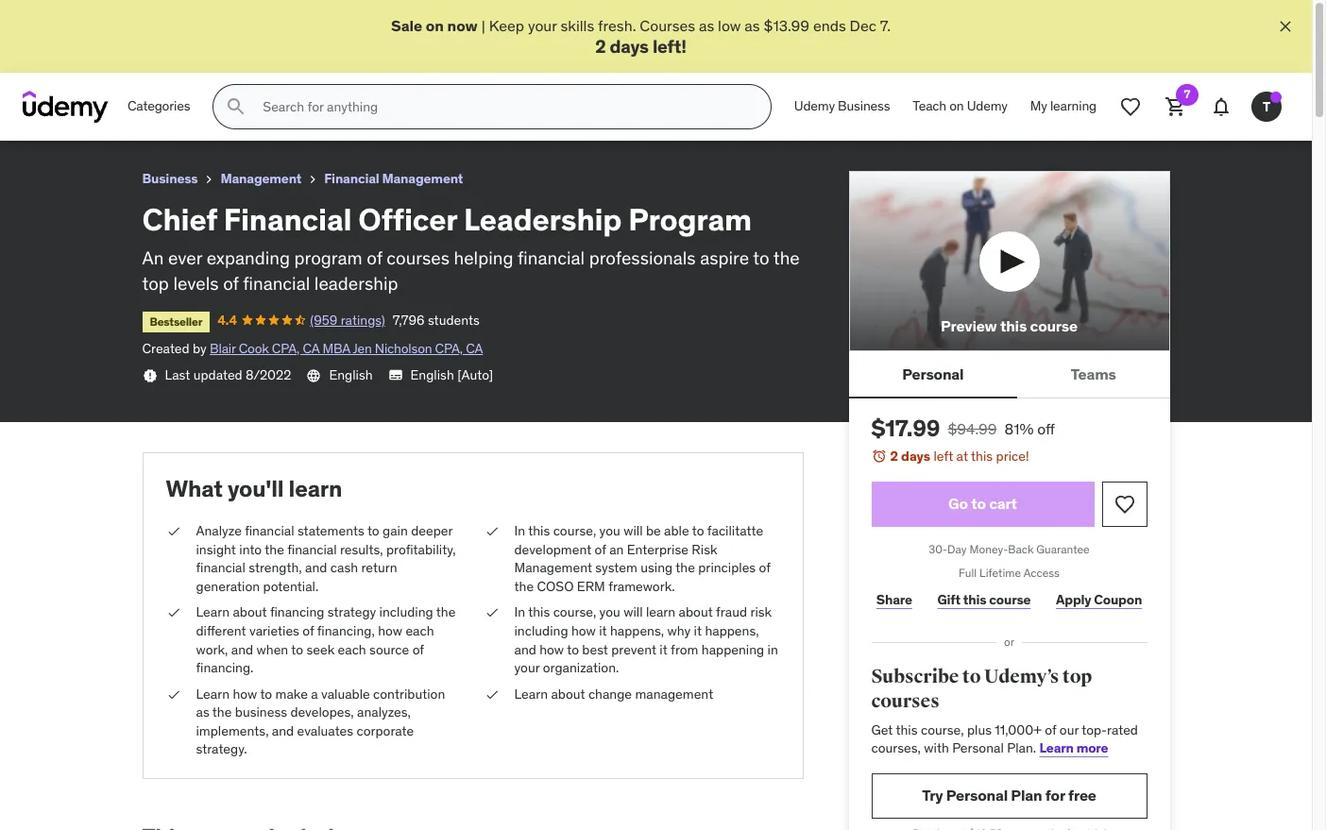 Task type: describe. For each thing, give the bounding box(es) containing it.
mba
[[323, 340, 350, 357]]

why
[[668, 623, 691, 640]]

a
[[311, 686, 318, 703]]

implements,
[[196, 723, 269, 740]]

1 ca from the left
[[303, 340, 320, 357]]

[auto]
[[457, 366, 493, 383]]

the left coso
[[514, 578, 534, 595]]

you have alerts image
[[1271, 92, 1282, 103]]

strength,
[[249, 559, 302, 576]]

0 horizontal spatial it
[[599, 623, 607, 640]]

on for teach on udemy
[[950, 98, 964, 115]]

english for english [auto]
[[411, 366, 454, 383]]

principles
[[698, 559, 756, 576]]

go to cart button
[[872, 482, 1095, 527]]

financial management
[[324, 170, 463, 187]]

closed captions image
[[388, 368, 403, 383]]

teams button
[[1018, 352, 1170, 397]]

framework.
[[609, 578, 675, 595]]

Search for anything text field
[[259, 91, 748, 123]]

an
[[610, 541, 624, 558]]

learn for learn about change management
[[514, 686, 548, 703]]

close image
[[1276, 17, 1295, 36]]

preview
[[941, 317, 997, 336]]

expanding
[[207, 247, 290, 270]]

happening
[[702, 641, 765, 658]]

learn about financing strategy including the different varieties of financing, how each work, and when to seek each source of financing.
[[196, 604, 456, 677]]

how inside learn about financing strategy including the different varieties of financing, how each work, and when to seek each source of financing.
[[378, 623, 403, 640]]

30-day money-back guarantee full lifetime access
[[929, 542, 1090, 580]]

you for an
[[600, 522, 621, 539]]

apply
[[1056, 592, 1092, 609]]

preview this course button
[[849, 171, 1170, 352]]

sale on now | keep your skills fresh. courses as low as $13.99 ends dec 7. 2 days left!
[[391, 16, 891, 58]]

off
[[1038, 420, 1055, 439]]

prevent
[[612, 641, 657, 658]]

with
[[924, 740, 949, 757]]

learn more link
[[1040, 740, 1109, 757]]

enterprise
[[627, 541, 689, 558]]

top-
[[1082, 722, 1107, 739]]

days inside sale on now | keep your skills fresh. courses as low as $13.99 ends dec 7. 2 days left!
[[610, 35, 649, 58]]

corporate
[[357, 723, 414, 740]]

personal inside get this course, plus 11,000+ of our top-rated courses, with personal plan.
[[953, 740, 1004, 757]]

to inside learn about financing strategy including the different varieties of financing, how each work, and when to seek each source of financing.
[[291, 641, 303, 658]]

go
[[949, 495, 968, 513]]

course language image
[[306, 368, 322, 383]]

courses inside subscribe to udemy's top courses
[[872, 690, 940, 713]]

1 happens, from the left
[[610, 623, 664, 640]]

1 udemy from the left
[[794, 98, 835, 115]]

2 horizontal spatial as
[[745, 16, 760, 35]]

2 days left at this price!
[[891, 448, 1030, 465]]

1 horizontal spatial each
[[406, 623, 434, 640]]

learn about change management
[[514, 686, 714, 703]]

this for get this course, plus 11,000+ of our top-rated courses, with personal plan.
[[896, 722, 918, 739]]

tab list containing personal
[[849, 352, 1170, 399]]

0 vertical spatial wishlist image
[[1120, 96, 1142, 118]]

full
[[959, 566, 977, 580]]

english [auto]
[[411, 366, 493, 383]]

english for english
[[329, 366, 373, 383]]

2 cpa, from the left
[[435, 340, 463, 357]]

results,
[[340, 541, 383, 558]]

to inside subscribe to udemy's top courses
[[963, 666, 981, 689]]

learn for learn more
[[1040, 740, 1074, 757]]

leadership
[[464, 200, 622, 239]]

of down expanding
[[223, 272, 239, 295]]

blair cook cpa, ca mba jen nicholson cpa, ca link
[[210, 340, 483, 357]]

my learning link
[[1019, 84, 1108, 130]]

source
[[370, 641, 409, 658]]

categories button
[[116, 84, 202, 130]]

coso
[[537, 578, 574, 595]]

to inside 'chief financial officer leadership program an ever expanding program of courses helping financial professionals aspire to the top levels of financial leadership'
[[753, 247, 770, 270]]

development
[[514, 541, 592, 558]]

to inside in this course, you will be able to facilitatte development of an enterprise risk management system using the principles of the coso erm framework.
[[692, 522, 704, 539]]

2 vertical spatial personal
[[947, 786, 1008, 805]]

profitability,
[[386, 541, 456, 558]]

personal button
[[849, 352, 1018, 397]]

teach
[[913, 98, 947, 115]]

of left an
[[595, 541, 606, 558]]

and inside analyze financial statements  to gain deeper insight into the financial results, profitability, financial strength, and cash return generation potential.
[[305, 559, 327, 576]]

free
[[1069, 786, 1097, 805]]

1 horizontal spatial it
[[660, 641, 668, 658]]

management link
[[221, 167, 302, 191]]

of up leadership
[[367, 247, 382, 270]]

day
[[948, 542, 967, 557]]

varieties
[[249, 623, 299, 640]]

financial management link
[[324, 167, 463, 191]]

from
[[671, 641, 699, 658]]

notifications image
[[1210, 96, 1233, 118]]

course, for with
[[921, 722, 964, 739]]

seek
[[307, 641, 335, 658]]

2 inside sale on now | keep your skills fresh. courses as low as $13.99 ends dec 7. 2 days left!
[[595, 35, 606, 58]]

of right source
[[413, 641, 424, 658]]

xsmall image for analyze financial statements  to gain deeper insight into the financial results, profitability, financial strength, and cash return generation potential.
[[166, 522, 181, 541]]

financial inside 'chief financial officer leadership program an ever expanding program of courses helping financial professionals aspire to the top levels of financial leadership'
[[224, 200, 352, 239]]

my
[[1031, 98, 1048, 115]]

t link
[[1244, 84, 1290, 130]]

top inside subscribe to udemy's top courses
[[1063, 666, 1092, 689]]

financial down insight
[[196, 559, 245, 576]]

on for sale on now | keep your skills fresh. courses as low as $13.99 ends dec 7. 2 days left!
[[426, 16, 444, 35]]

financial down statements
[[287, 541, 337, 558]]

shopping cart with 7 items image
[[1165, 96, 1188, 118]]

lifetime
[[980, 566, 1021, 580]]

1 vertical spatial 2
[[891, 448, 898, 465]]

coupon
[[1094, 592, 1142, 609]]

low
[[718, 16, 741, 35]]

levels
[[173, 272, 219, 295]]

into
[[239, 541, 262, 558]]

0 horizontal spatial management
[[221, 170, 302, 187]]

7
[[1184, 87, 1191, 101]]

$17.99
[[872, 414, 940, 444]]

deeper
[[411, 522, 453, 539]]

of down financing
[[303, 623, 314, 640]]

cash
[[331, 559, 358, 576]]

program
[[629, 200, 752, 239]]

developes,
[[290, 704, 354, 721]]

this for gift this course
[[964, 592, 987, 609]]

in this course, you will learn about fraud risk including how it happens, why it happens, and how to best prevent it from happening in your organization.
[[514, 604, 778, 677]]

this for in this course, you will be able to facilitatte development of an enterprise risk management system using the principles of the coso erm framework.
[[528, 522, 550, 539]]

xsmall image for in this course, you will be able to facilitatte development of an enterprise risk management system using the principles of the coso erm framework.
[[484, 522, 499, 541]]

and inside learn about financing strategy including the different varieties of financing, how each work, and when to seek each source of financing.
[[231, 641, 253, 658]]

fresh.
[[598, 16, 636, 35]]

my learning
[[1031, 98, 1097, 115]]

you for it
[[600, 604, 621, 621]]

gift this course
[[938, 592, 1031, 609]]

xsmall image for learn about financing strategy including the different varieties of financing, how each work, and when to seek each source of financing.
[[166, 604, 181, 623]]

your inside sale on now | keep your skills fresh. courses as low as $13.99 ends dec 7. 2 days left!
[[528, 16, 557, 35]]

share button
[[872, 582, 918, 619]]

last updated 8/2022
[[165, 366, 291, 383]]

teach on udemy link
[[902, 84, 1019, 130]]

1 vertical spatial wishlist image
[[1113, 493, 1136, 516]]

will for be
[[624, 522, 643, 539]]

learning
[[1051, 98, 1097, 115]]

return
[[361, 559, 397, 576]]

7 link
[[1154, 84, 1199, 130]]

course, for how
[[553, 604, 596, 621]]

cart
[[989, 495, 1017, 513]]

what you'll learn
[[166, 474, 342, 504]]

subscribe to udemy's top courses
[[872, 666, 1092, 713]]

helping
[[454, 247, 514, 270]]

management
[[635, 686, 714, 703]]

xsmall image for last updated 8/2022
[[142, 368, 157, 383]]

generation
[[196, 578, 260, 595]]

change
[[589, 686, 632, 703]]



Task type: locate. For each thing, give the bounding box(es) containing it.
1 horizontal spatial cpa,
[[435, 340, 463, 357]]

1 vertical spatial learn
[[646, 604, 676, 621]]

$17.99 $94.99 81% off
[[872, 414, 1055, 444]]

risk
[[692, 541, 718, 558]]

management inside in this course, you will be able to facilitatte development of an enterprise risk management system using the principles of the coso erm framework.
[[514, 559, 592, 576]]

0 vertical spatial each
[[406, 623, 434, 640]]

1 in from the top
[[514, 522, 525, 539]]

11,000+
[[995, 722, 1042, 739]]

udemy's
[[985, 666, 1059, 689]]

0 horizontal spatial happens,
[[610, 623, 664, 640]]

happens, down fraud
[[705, 623, 759, 640]]

facilitatte
[[708, 522, 764, 539]]

1 horizontal spatial xsmall image
[[305, 172, 321, 187]]

it up the best
[[599, 623, 607, 640]]

submit search image
[[225, 96, 248, 118]]

0 horizontal spatial as
[[196, 704, 209, 721]]

financial up 'officer' at the top of page
[[324, 170, 379, 187]]

learn for learn about financing strategy including the different varieties of financing, how each work, and when to seek each source of financing.
[[196, 604, 230, 621]]

1 horizontal spatial business
[[838, 98, 890, 115]]

will left be
[[624, 522, 643, 539]]

plus
[[967, 722, 992, 739]]

business link
[[142, 167, 198, 191]]

top inside 'chief financial officer leadership program an ever expanding program of courses helping financial professionals aspire to the top levels of financial leadership'
[[142, 272, 169, 295]]

2 udemy from the left
[[967, 98, 1008, 115]]

statements
[[298, 522, 365, 539]]

insight
[[196, 541, 236, 558]]

to inside analyze financial statements  to gain deeper insight into the financial results, profitability, financial strength, and cash return generation potential.
[[367, 522, 380, 539]]

try personal plan for free
[[922, 786, 1097, 805]]

of left our
[[1045, 722, 1057, 739]]

happens, up prevent
[[610, 623, 664, 640]]

1 horizontal spatial happens,
[[705, 623, 759, 640]]

management up 'officer' at the top of page
[[382, 170, 463, 187]]

this down coso
[[528, 604, 550, 621]]

each
[[406, 623, 434, 640], [338, 641, 366, 658]]

personal down plus
[[953, 740, 1004, 757]]

ratings)
[[341, 311, 385, 328]]

learn up different in the left of the page
[[196, 604, 230, 621]]

about down organization.
[[551, 686, 585, 703]]

1 horizontal spatial as
[[699, 16, 715, 35]]

as right low
[[745, 16, 760, 35]]

2 english from the left
[[411, 366, 454, 383]]

will down framework.
[[624, 604, 643, 621]]

to inside the go to cart button
[[972, 495, 986, 513]]

courses down 'officer' at the top of page
[[387, 247, 450, 270]]

8/2022
[[246, 366, 291, 383]]

1 vertical spatial including
[[514, 623, 568, 640]]

2 ca from the left
[[466, 340, 483, 357]]

it left 'from'
[[660, 641, 668, 658]]

to right aspire
[[753, 247, 770, 270]]

xsmall image
[[305, 172, 321, 187], [166, 686, 181, 704], [484, 686, 499, 704]]

udemy down ends in the top of the page
[[794, 98, 835, 115]]

potential.
[[263, 578, 319, 595]]

tab list
[[849, 352, 1170, 399]]

(959 ratings)
[[310, 311, 385, 328]]

learn more
[[1040, 740, 1109, 757]]

in for in this course, you will be able to facilitatte development of an enterprise risk management system using the principles of the coso erm framework.
[[514, 522, 525, 539]]

program
[[294, 247, 362, 270]]

course for preview this course
[[1030, 317, 1078, 336]]

udemy image
[[23, 91, 109, 123]]

0 vertical spatial top
[[142, 272, 169, 295]]

about up why
[[679, 604, 713, 621]]

1 vertical spatial you
[[600, 604, 621, 621]]

this right gift in the bottom of the page
[[964, 592, 987, 609]]

get
[[872, 722, 893, 739]]

0 vertical spatial days
[[610, 35, 649, 58]]

courses
[[387, 247, 450, 270], [872, 690, 940, 713]]

this inside in this course, you will be able to facilitatte development of an enterprise risk management system using the principles of the coso erm framework.
[[528, 522, 550, 539]]

organization.
[[543, 660, 619, 677]]

and inside the 'learn how to make a valuable contribution as the business developes, analyzes, implements, and evaluates corporate strategy.'
[[272, 723, 294, 740]]

about inside 'in this course, you will learn about fraud risk including how it happens, why it happens, and how to best prevent it from happening in your organization.'
[[679, 604, 713, 621]]

sale
[[391, 16, 423, 35]]

try
[[922, 786, 943, 805]]

the inside learn about financing strategy including the different varieties of financing, how each work, and when to seek each source of financing.
[[436, 604, 456, 621]]

0 horizontal spatial 2
[[595, 35, 606, 58]]

0 horizontal spatial each
[[338, 641, 366, 658]]

0 horizontal spatial top
[[142, 272, 169, 295]]

1 you from the top
[[600, 522, 621, 539]]

chief financial officer leadership program an ever expanding program of courses helping financial professionals aspire to the top levels of financial leadership
[[142, 200, 800, 295]]

as left low
[[699, 16, 715, 35]]

preview this course
[[941, 317, 1078, 336]]

business left teach
[[838, 98, 890, 115]]

personal inside button
[[903, 365, 964, 383]]

0 horizontal spatial about
[[233, 604, 267, 621]]

will inside 'in this course, you will learn about fraud risk including how it happens, why it happens, and how to best prevent it from happening in your organization.'
[[624, 604, 643, 621]]

about inside learn about financing strategy including the different varieties of financing, how each work, and when to seek each source of financing.
[[233, 604, 267, 621]]

0 horizontal spatial cpa,
[[272, 340, 300, 357]]

including inside 'in this course, you will learn about fraud risk including how it happens, why it happens, and how to best prevent it from happening in your organization.'
[[514, 623, 568, 640]]

0 vertical spatial in
[[514, 522, 525, 539]]

will inside in this course, you will be able to facilitatte development of an enterprise risk management system using the principles of the coso erm framework.
[[624, 522, 643, 539]]

this inside get this course, plus 11,000+ of our top-rated courses, with personal plan.
[[896, 722, 918, 739]]

created
[[142, 340, 190, 357]]

as up implements,
[[196, 704, 209, 721]]

to inside the 'learn how to make a valuable contribution as the business developes, analyzes, implements, and evaluates corporate strategy.'
[[260, 686, 272, 703]]

financial up into
[[245, 522, 294, 539]]

to inside 'in this course, you will learn about fraud risk including how it happens, why it happens, and how to best prevent it from happening in your organization.'
[[567, 641, 579, 658]]

course, inside 'in this course, you will learn about fraud risk including how it happens, why it happens, and how to best prevent it from happening in your organization.'
[[553, 604, 596, 621]]

1 english from the left
[[329, 366, 373, 383]]

analyze financial statements  to gain deeper insight into the financial results, profitability, financial strength, and cash return generation potential.
[[196, 522, 456, 595]]

english right closed captions icon
[[411, 366, 454, 383]]

financial down leadership
[[518, 247, 585, 270]]

7.
[[880, 16, 891, 35]]

1 vertical spatial in
[[514, 604, 525, 621]]

valuable
[[321, 686, 370, 703]]

learn down financing.
[[196, 686, 230, 703]]

about up "varieties"
[[233, 604, 267, 621]]

this up courses,
[[896, 722, 918, 739]]

xsmall image for in this course, you will learn about fraud risk including how it happens, why it happens, and how to best prevent it from happening in your organization.
[[484, 604, 499, 623]]

and left the best
[[514, 641, 537, 658]]

to up organization.
[[567, 641, 579, 658]]

and down "business"
[[272, 723, 294, 740]]

courses inside 'chief financial officer leadership program an ever expanding program of courses helping financial professionals aspire to the top levels of financial leadership'
[[387, 247, 450, 270]]

financing.
[[196, 660, 254, 677]]

top up our
[[1063, 666, 1092, 689]]

plan.
[[1007, 740, 1037, 757]]

each down financing,
[[338, 641, 366, 658]]

by
[[193, 340, 207, 357]]

2 vertical spatial course,
[[921, 722, 964, 739]]

in down development
[[514, 604, 525, 621]]

leadership
[[314, 272, 398, 295]]

this up development
[[528, 522, 550, 539]]

keep
[[489, 16, 524, 35]]

this for preview this course
[[1000, 317, 1027, 336]]

1 vertical spatial courses
[[872, 690, 940, 713]]

you inside 'in this course, you will learn about fraud risk including how it happens, why it happens, and how to best prevent it from happening in your organization.'
[[600, 604, 621, 621]]

of
[[367, 247, 382, 270], [223, 272, 239, 295], [595, 541, 606, 558], [759, 559, 771, 576], [303, 623, 314, 640], [413, 641, 424, 658], [1045, 722, 1057, 739]]

how up source
[[378, 623, 403, 640]]

learn how to make a valuable contribution as the business developes, analyzes, implements, and evaluates corporate strategy.
[[196, 686, 445, 758]]

2 you from the top
[[600, 604, 621, 621]]

including
[[379, 604, 433, 621], [514, 623, 568, 640]]

1 horizontal spatial management
[[382, 170, 463, 187]]

1 horizontal spatial 2
[[891, 448, 898, 465]]

the right aspire
[[774, 247, 800, 270]]

courses down "subscribe"
[[872, 690, 940, 713]]

you down erm
[[600, 604, 621, 621]]

course, down erm
[[553, 604, 596, 621]]

0 horizontal spatial xsmall image
[[166, 686, 181, 704]]

each up source
[[406, 623, 434, 640]]

1 vertical spatial course
[[990, 592, 1031, 609]]

the down profitability,
[[436, 604, 456, 621]]

personal down preview
[[903, 365, 964, 383]]

and
[[305, 559, 327, 576], [231, 641, 253, 658], [514, 641, 537, 658], [272, 723, 294, 740]]

of right the principles
[[759, 559, 771, 576]]

it
[[599, 623, 607, 640], [694, 623, 702, 640], [660, 641, 668, 658]]

and left cash
[[305, 559, 327, 576]]

will for learn
[[624, 604, 643, 621]]

udemy business
[[794, 98, 890, 115]]

1 horizontal spatial udemy
[[967, 98, 1008, 115]]

cpa, up english [auto]
[[435, 340, 463, 357]]

course, inside in this course, you will be able to facilitatte development of an enterprise risk management system using the principles of the coso erm framework.
[[553, 522, 596, 539]]

1 vertical spatial each
[[338, 641, 366, 658]]

learn up statements
[[289, 474, 342, 504]]

1 vertical spatial personal
[[953, 740, 1004, 757]]

to left seek
[[291, 641, 303, 658]]

1 horizontal spatial about
[[551, 686, 585, 703]]

top down an
[[142, 272, 169, 295]]

learn
[[289, 474, 342, 504], [646, 604, 676, 621]]

personal
[[903, 365, 964, 383], [953, 740, 1004, 757], [947, 786, 1008, 805]]

in inside in this course, you will be able to facilitatte development of an enterprise risk management system using the principles of the coso erm framework.
[[514, 522, 525, 539]]

about for learn about change management
[[551, 686, 585, 703]]

how up the best
[[572, 623, 596, 640]]

1 vertical spatial business
[[142, 170, 198, 187]]

course inside "preview this course" button
[[1030, 317, 1078, 336]]

our
[[1060, 722, 1079, 739]]

0 horizontal spatial days
[[610, 35, 649, 58]]

how up "business"
[[233, 686, 257, 703]]

2 horizontal spatial xsmall image
[[484, 686, 499, 704]]

about for learn about financing strategy including the different varieties of financing, how each work, and when to seek each source of financing.
[[233, 604, 267, 621]]

2 horizontal spatial management
[[514, 559, 592, 576]]

course for gift this course
[[990, 592, 1031, 609]]

days down fresh.
[[610, 35, 649, 58]]

0 vertical spatial including
[[379, 604, 433, 621]]

left!
[[653, 35, 687, 58]]

the inside analyze financial statements  to gain deeper insight into the financial results, profitability, financial strength, and cash return generation potential.
[[265, 541, 284, 558]]

as inside the 'learn how to make a valuable contribution as the business developes, analyzes, implements, and evaluates corporate strategy.'
[[196, 704, 209, 721]]

created by blair cook cpa, ca mba jen nicholson cpa, ca
[[142, 340, 483, 357]]

course down "lifetime"
[[990, 592, 1031, 609]]

this inside 'in this course, you will learn about fraud risk including how it happens, why it happens, and how to best prevent it from happening in your organization.'
[[528, 604, 550, 621]]

0 vertical spatial your
[[528, 16, 557, 35]]

0 vertical spatial you
[[600, 522, 621, 539]]

1 vertical spatial course,
[[553, 604, 596, 621]]

1 horizontal spatial english
[[411, 366, 454, 383]]

2 will from the top
[[624, 604, 643, 621]]

on left "now"
[[426, 16, 444, 35]]

this for in this course, you will learn about fraud risk including how it happens, why it happens, and how to best prevent it from happening in your organization.
[[528, 604, 550, 621]]

2 in from the top
[[514, 604, 525, 621]]

your
[[528, 16, 557, 35], [514, 660, 540, 677]]

learn inside 'in this course, you will learn about fraud risk including how it happens, why it happens, and how to best prevent it from happening in your organization.'
[[646, 604, 676, 621]]

alarm image
[[872, 449, 887, 464]]

0 vertical spatial financial
[[324, 170, 379, 187]]

udemy left my
[[967, 98, 1008, 115]]

ca left mba
[[303, 340, 320, 357]]

xsmall image for learn about change management
[[484, 686, 499, 704]]

english down blair cook cpa, ca mba jen nicholson cpa, ca link at the left top of page
[[329, 366, 373, 383]]

1 will from the top
[[624, 522, 643, 539]]

this right at
[[971, 448, 993, 465]]

including down coso
[[514, 623, 568, 640]]

courses,
[[872, 740, 921, 757]]

1 vertical spatial will
[[624, 604, 643, 621]]

course, for of
[[553, 522, 596, 539]]

gift this course link
[[933, 582, 1036, 619]]

1 horizontal spatial including
[[514, 623, 568, 640]]

you inside in this course, you will be able to facilitatte development of an enterprise risk management system using the principles of the coso erm framework.
[[600, 522, 621, 539]]

and inside 'in this course, you will learn about fraud risk including how it happens, why it happens, and how to best prevent it from happening in your organization.'
[[514, 641, 537, 658]]

will
[[624, 522, 643, 539], [624, 604, 643, 621]]

updated
[[193, 366, 243, 383]]

the up implements,
[[212, 704, 232, 721]]

to up "business"
[[260, 686, 272, 703]]

0 vertical spatial 2
[[595, 35, 606, 58]]

$13.99
[[764, 16, 810, 35]]

apply coupon
[[1056, 592, 1142, 609]]

$94.99
[[948, 420, 997, 439]]

your left the skills
[[528, 16, 557, 35]]

you up an
[[600, 522, 621, 539]]

learn inside the 'learn how to make a valuable contribution as the business developes, analyzes, implements, and evaluates corporate strategy.'
[[196, 686, 230, 703]]

0 horizontal spatial including
[[379, 604, 433, 621]]

learn down our
[[1040, 740, 1074, 757]]

and up financing.
[[231, 641, 253, 658]]

0 horizontal spatial udemy
[[794, 98, 835, 115]]

to up risk
[[692, 522, 704, 539]]

on right teach
[[950, 98, 964, 115]]

learn inside learn about financing strategy including the different varieties of financing, how each work, and when to seek each source of financing.
[[196, 604, 230, 621]]

1 vertical spatial financial
[[224, 200, 352, 239]]

on inside sale on now | keep your skills fresh. courses as low as $13.99 ends dec 7. 2 days left!
[[426, 16, 444, 35]]

your left organization.
[[514, 660, 540, 677]]

aspire
[[700, 247, 749, 270]]

course, inside get this course, plus 11,000+ of our top-rated courses, with personal plan.
[[921, 722, 964, 739]]

to left udemy's
[[963, 666, 981, 689]]

1 horizontal spatial courses
[[872, 690, 940, 713]]

2 horizontal spatial about
[[679, 604, 713, 621]]

course, up development
[[553, 522, 596, 539]]

1 vertical spatial top
[[1063, 666, 1092, 689]]

different
[[196, 623, 246, 640]]

now
[[447, 16, 478, 35]]

ever
[[168, 247, 202, 270]]

bestseller
[[150, 314, 202, 328]]

of inside get this course, plus 11,000+ of our top-rated courses, with personal plan.
[[1045, 722, 1057, 739]]

money-
[[970, 542, 1008, 557]]

share
[[877, 592, 913, 609]]

1 vertical spatial days
[[901, 448, 931, 465]]

including inside learn about financing strategy including the different varieties of financing, how each work, and when to seek each source of financing.
[[379, 604, 433, 621]]

1 horizontal spatial ca
[[466, 340, 483, 357]]

guarantee
[[1037, 542, 1090, 557]]

30-
[[929, 542, 948, 557]]

0 vertical spatial course
[[1030, 317, 1078, 336]]

0 vertical spatial learn
[[289, 474, 342, 504]]

ca up [auto]
[[466, 340, 483, 357]]

how inside the 'learn how to make a valuable contribution as the business developes, analyzes, implements, and evaluates corporate strategy.'
[[233, 686, 257, 703]]

1 vertical spatial your
[[514, 660, 540, 677]]

0 vertical spatial will
[[624, 522, 643, 539]]

the inside the 'learn how to make a valuable contribution as the business developes, analyzes, implements, and evaluates corporate strategy.'
[[212, 704, 232, 721]]

0 horizontal spatial on
[[426, 16, 444, 35]]

management down submit search image
[[221, 170, 302, 187]]

your inside 'in this course, you will learn about fraud risk including how it happens, why it happens, and how to best prevent it from happening in your organization.'
[[514, 660, 540, 677]]

the inside 'chief financial officer leadership program an ever expanding program of courses helping financial professionals aspire to the top levels of financial leadership'
[[774, 247, 800, 270]]

this inside button
[[1000, 317, 1027, 336]]

0 vertical spatial personal
[[903, 365, 964, 383]]

course, up with
[[921, 722, 964, 739]]

1 horizontal spatial top
[[1063, 666, 1092, 689]]

1 vertical spatial on
[[950, 98, 964, 115]]

in up development
[[514, 522, 525, 539]]

1 cpa, from the left
[[272, 340, 300, 357]]

wishlist image
[[1120, 96, 1142, 118], [1113, 493, 1136, 516]]

4.4
[[218, 311, 237, 328]]

in for in this course, you will learn about fraud risk including how it happens, why it happens, and how to best prevent it from happening in your organization.
[[514, 604, 525, 621]]

best
[[582, 641, 608, 658]]

the up strength, at the bottom left
[[265, 541, 284, 558]]

for
[[1046, 786, 1065, 805]]

on
[[426, 16, 444, 35], [950, 98, 964, 115]]

xsmall image
[[202, 172, 217, 187], [142, 368, 157, 383], [166, 522, 181, 541], [484, 522, 499, 541], [166, 604, 181, 623], [484, 604, 499, 623]]

to left gain
[[367, 522, 380, 539]]

rated
[[1107, 722, 1138, 739]]

it right why
[[694, 623, 702, 640]]

financial down expanding
[[243, 272, 310, 295]]

0 vertical spatial on
[[426, 16, 444, 35]]

including up source
[[379, 604, 433, 621]]

fraud
[[716, 604, 747, 621]]

learn down organization.
[[514, 686, 548, 703]]

0 vertical spatial course,
[[553, 522, 596, 539]]

0 vertical spatial courses
[[387, 247, 450, 270]]

0 vertical spatial business
[[838, 98, 890, 115]]

financial
[[324, 170, 379, 187], [224, 200, 352, 239]]

days left left
[[901, 448, 931, 465]]

2 horizontal spatial it
[[694, 623, 702, 640]]

course inside the gift this course link
[[990, 592, 1031, 609]]

learn for learn how to make a valuable contribution as the business developes, analyzes, implements, and evaluates corporate strategy.
[[196, 686, 230, 703]]

xsmall image for learn how to make a valuable contribution as the business developes, analyzes, implements, and evaluates corporate strategy.
[[166, 686, 181, 704]]

to right go
[[972, 495, 986, 513]]

7,796
[[393, 311, 425, 328]]

1 horizontal spatial learn
[[646, 604, 676, 621]]

0 horizontal spatial business
[[142, 170, 198, 187]]

this right preview
[[1000, 317, 1027, 336]]

back
[[1008, 542, 1034, 557]]

in
[[768, 641, 778, 658]]

2 happens, from the left
[[705, 623, 759, 640]]

try personal plan for free link
[[872, 774, 1148, 819]]

learn up why
[[646, 604, 676, 621]]

0 horizontal spatial courses
[[387, 247, 450, 270]]

1 horizontal spatial on
[[950, 98, 964, 115]]

or
[[1004, 635, 1015, 649]]

course up teams on the right of the page
[[1030, 317, 1078, 336]]

1 horizontal spatial days
[[901, 448, 931, 465]]

the down risk
[[676, 559, 695, 576]]

last
[[165, 366, 190, 383]]

business up chief
[[142, 170, 198, 187]]

management down development
[[514, 559, 592, 576]]

in inside 'in this course, you will learn about fraud risk including how it happens, why it happens, and how to best prevent it from happening in your organization.'
[[514, 604, 525, 621]]

(959
[[310, 311, 338, 328]]

how up organization.
[[540, 641, 564, 658]]

subscribe
[[872, 666, 959, 689]]

officer
[[358, 200, 457, 239]]

0 horizontal spatial learn
[[289, 474, 342, 504]]

cpa, up the 8/2022
[[272, 340, 300, 357]]

0 horizontal spatial ca
[[303, 340, 320, 357]]

this
[[1000, 317, 1027, 336], [971, 448, 993, 465], [528, 522, 550, 539], [964, 592, 987, 609], [528, 604, 550, 621], [896, 722, 918, 739]]

0 horizontal spatial english
[[329, 366, 373, 383]]

2 down fresh.
[[595, 35, 606, 58]]

2 right alarm icon at the bottom of the page
[[891, 448, 898, 465]]



Task type: vqa. For each thing, say whether or not it's contained in the screenshot.
The Able
yes



